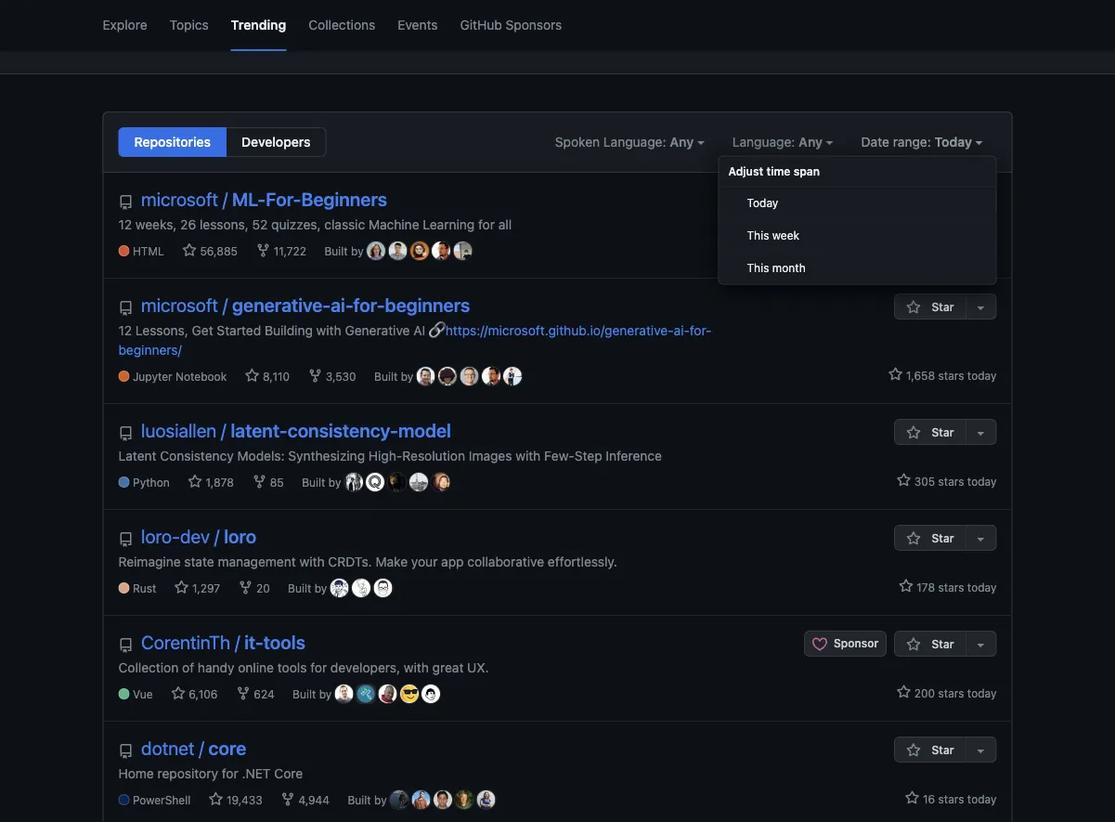 Task type: describe. For each thing, give the bounding box(es) containing it.
vue
[[133, 688, 153, 701]]

this week
[[748, 229, 800, 242]]

19,433
[[224, 794, 263, 807]]

language: any
[[733, 134, 827, 150]]

6 stars from the top
[[939, 793, 965, 806]]

5 star button from the top
[[895, 737, 966, 763]]

handy
[[198, 660, 235, 675]]

this for this week
[[748, 229, 770, 242]]

add this repository to a list image for ai-
[[974, 300, 989, 315]]

178 stars today
[[914, 581, 997, 594]]

@john0isaac image
[[417, 367, 435, 386]]

/ right dev
[[214, 525, 220, 547]]

@softchris image
[[482, 367, 501, 386]]

this for this month
[[748, 262, 770, 275]]

6,106
[[186, 688, 218, 701]]

menu containing adjust time span
[[719, 156, 997, 285]]

star image for 16 stars today
[[906, 791, 920, 806]]

developers link
[[226, 127, 327, 157]]

today for loro
[[968, 581, 997, 594]]

@leecow image
[[390, 791, 409, 809]]

spoken
[[555, 134, 600, 150]]

by for consistency-
[[329, 476, 341, 489]]

star image down 200
[[907, 743, 922, 758]]

corentinth
[[141, 631, 231, 653]]

building
[[265, 322, 313, 338]]

add this repository to a list image for consistency-
[[974, 426, 989, 440]]

8,110
[[260, 370, 290, 383]]

powershell
[[133, 794, 191, 807]]

@leeeon233 image
[[352, 579, 371, 597]]

star for ai-
[[932, 300, 955, 313]]

great
[[433, 660, 464, 675]]

developers,
[[331, 660, 401, 675]]

built left @leecow icon
[[348, 794, 371, 807]]

home repository for .net core
[[118, 766, 303, 781]]

stars for for-
[[939, 243, 965, 256]]

star image for 305 stars today
[[897, 473, 912, 488]]

by for for-
[[351, 245, 364, 258]]

@leestott image
[[460, 367, 479, 386]]

explore
[[103, 17, 147, 32]]

26
[[180, 216, 196, 232]]

range:
[[894, 134, 932, 150]]

fork image for tools
[[236, 686, 251, 701]]

built by left '@rbhanda' image
[[348, 794, 390, 807]]

home
[[118, 766, 154, 781]]

12 for microsoft / ml-for-beginners
[[118, 216, 132, 232]]

python
[[133, 476, 170, 489]]

56,885
[[197, 245, 238, 258]]

16 stars today
[[920, 793, 997, 806]]

200
[[915, 687, 936, 700]]

built for tools
[[293, 688, 316, 701]]

events link
[[398, 0, 438, 51]]

@vidushi gupta image
[[411, 242, 429, 260]]

microsoft for microsoft / generative-ai-for-beginners
[[141, 294, 218, 316]]

12 lessons, get started building with generative ai 🔗
[[118, 322, 446, 338]]

0 horizontal spatial ai-
[[331, 294, 354, 316]]

collections
[[309, 17, 376, 32]]

16
[[924, 793, 936, 806]]

synthesizing
[[288, 448, 365, 463]]

all
[[499, 216, 512, 232]]

what
[[383, 7, 415, 25]]

@minwook shin image
[[454, 242, 473, 260]]

core
[[275, 766, 303, 781]]

1,658 stars today
[[904, 369, 997, 382]]

corentinth / it-tools
[[141, 631, 306, 653]]

latent consistency models: synthesizing high-resolution images with few-step inference
[[118, 448, 662, 463]]

github sponsors link
[[460, 0, 562, 51]]

see
[[353, 7, 379, 25]]

beginners/
[[118, 342, 182, 357]]

management
[[218, 554, 296, 569]]

inference
[[606, 448, 662, 463]]

@mairaw image
[[477, 791, 496, 809]]

@cgoit image
[[379, 685, 397, 703]]

200 stars today
[[912, 687, 997, 700]]

heart image
[[813, 637, 828, 652]]

5 star from the top
[[932, 743, 955, 756]]

star image up 305
[[907, 426, 922, 440]]

jupyter
[[133, 370, 172, 383]]

repo image for corentinth / it-tools
[[118, 638, 133, 653]]

latent-
[[231, 420, 288, 441]]

today for consistency-
[[968, 475, 997, 488]]

star image for 6,106
[[171, 686, 186, 701]]

is
[[575, 7, 586, 25]]

0 horizontal spatial today
[[748, 197, 779, 210]]

/ for core
[[199, 737, 204, 759]]

reimagine
[[118, 554, 181, 569]]

1,297
[[189, 582, 220, 595]]

html
[[133, 245, 164, 258]]

stars for tools
[[939, 687, 965, 700]]

developers
[[242, 134, 311, 150]]

stars for ai-
[[939, 369, 965, 382]]

1,658
[[907, 369, 936, 382]]

2 any from the left
[[799, 134, 823, 150]]

repo image for luosiallen / latent-consistency-model
[[118, 426, 133, 441]]

.net
[[242, 766, 271, 781]]

resolution
[[403, 448, 466, 463]]

machine
[[369, 216, 420, 232]]

built by for loro
[[288, 582, 331, 595]]

images
[[469, 448, 512, 463]]

fork image for ai-
[[308, 369, 323, 383]]

star image for 1,878
[[188, 474, 203, 489]]

reimagine state management with crdts. make your app collaborative effortlessly.
[[118, 554, 618, 569]]

star image for 1,658 stars today
[[889, 367, 904, 382]]

built by for tools
[[293, 688, 335, 701]]

@richlander image
[[455, 791, 474, 809]]

stars for loro
[[939, 581, 965, 594]]

3,530
[[323, 370, 356, 383]]

stars for consistency-
[[939, 475, 965, 488]]

0 horizontal spatial for
[[222, 766, 239, 781]]

topics
[[170, 17, 209, 32]]

star image for 464 stars today
[[896, 242, 911, 256]]

beginners
[[385, 294, 470, 316]]

about
[[679, 7, 718, 25]]

built for for-
[[325, 245, 348, 258]]

1 language: from the left
[[604, 134, 667, 150]]

most
[[589, 7, 623, 25]]

trending
[[231, 17, 286, 32]]

@akx image
[[431, 473, 450, 492]]

fork image for consistency-
[[252, 474, 267, 489]]

adjust
[[729, 165, 764, 178]]

spoken language: any
[[555, 134, 698, 150]]

model
[[399, 420, 452, 441]]

built for loro
[[288, 582, 312, 595]]

time
[[767, 165, 791, 178]]

sponsor link
[[804, 631, 888, 657]]

collaborative
[[468, 554, 545, 569]]

ai- inside https://microsoft.github.io/generative-ai-for- beginners/
[[674, 322, 690, 338]]

19,433 link
[[209, 792, 263, 809]]

topics link
[[170, 0, 209, 51]]

consistency-
[[288, 420, 399, 441]]

464
[[914, 243, 936, 256]]

it-
[[245, 631, 264, 653]]

/ for latent-consistency-model
[[221, 420, 226, 441]]

@chenxwh image
[[410, 473, 428, 492]]

built for consistency-
[[302, 476, 326, 489]]

@tyq1024 image
[[366, 473, 385, 492]]

few-
[[545, 448, 575, 463]]

305
[[915, 475, 936, 488]]

56,885 link
[[182, 243, 238, 260]]

adjust time span
[[729, 165, 821, 178]]

star image up 178
[[907, 531, 922, 546]]



Task type: locate. For each thing, give the bounding box(es) containing it.
built by down 'synthesizing'
[[302, 476, 345, 489]]

loro-
[[141, 525, 180, 547]]

1 horizontal spatial language:
[[733, 134, 796, 150]]

star for loro
[[932, 531, 955, 544]]

2 repo image from the top
[[118, 744, 133, 759]]

12 up beginners/
[[118, 322, 132, 338]]

4 repo image from the top
[[118, 532, 133, 547]]

1 horizontal spatial any
[[799, 134, 823, 150]]

star up 178 stars today
[[932, 531, 955, 544]]

star image left 178
[[899, 579, 914, 594]]

2 vertical spatial for
[[222, 766, 239, 781]]

repo image up collection
[[118, 638, 133, 653]]

consistency
[[160, 448, 234, 463]]

today right 200
[[968, 687, 997, 700]]

today right 16 at the bottom
[[968, 793, 997, 806]]

3,530 link
[[308, 369, 356, 385]]

repo image
[[118, 638, 133, 653], [118, 744, 133, 759]]

3 repo image from the top
[[118, 426, 133, 441]]

2 language: from the left
[[733, 134, 796, 150]]

repo image up html
[[118, 195, 133, 210]]

any
[[670, 134, 694, 150], [799, 134, 823, 150]]

52
[[252, 216, 268, 232]]

2 stars from the top
[[939, 369, 965, 382]]

today for ai-
[[968, 369, 997, 382]]

notebook
[[176, 370, 227, 383]]

add this repository to a list image up 16 stars today
[[974, 743, 989, 758]]

https://microsoft.github.io/generative-ai-for- beginners/ link
[[118, 322, 712, 357]]

crdts.
[[328, 554, 372, 569]]

today right "464"
[[968, 243, 997, 256]]

star image up 200
[[907, 637, 922, 652]]

1 vertical spatial repo image
[[118, 744, 133, 759]]

fork image inside 3,530 link
[[308, 369, 323, 383]]

2 today from the top
[[968, 369, 997, 382]]

1,878 link
[[188, 474, 234, 491]]

star image inside 6,106 link
[[171, 686, 186, 701]]

today right 305
[[968, 475, 997, 488]]

by left @corentinth "icon"
[[319, 688, 332, 701]]

collections link
[[309, 0, 376, 51]]

trending link
[[231, 0, 286, 51]]

2 12 from the top
[[118, 322, 132, 338]]

@rbhanda image
[[412, 791, 431, 809]]

star image left 200
[[897, 685, 912, 700]]

star image for 56,885
[[182, 243, 197, 258]]

by left @luosiallen icon
[[329, 476, 341, 489]]

add this repository to a list image
[[974, 300, 989, 315], [974, 426, 989, 440], [974, 531, 989, 546], [974, 637, 989, 652], [974, 743, 989, 758]]

0 horizontal spatial any
[[670, 134, 694, 150]]

2 this from the top
[[748, 262, 770, 275]]

1 horizontal spatial fork image
[[252, 474, 267, 489]]

1 star from the top
[[932, 300, 955, 313]]

loro
[[224, 525, 257, 547]]

star button for loro
[[895, 525, 966, 551]]

add this repository to a list image up 178 stars today
[[974, 531, 989, 546]]

microsoft up lessons,
[[141, 294, 218, 316]]

0 vertical spatial 12
[[118, 216, 132, 232]]

by left @zxch3n icon at the left
[[315, 582, 327, 595]]

star image down state
[[174, 580, 189, 595]]

2 microsoft from the top
[[141, 294, 218, 316]]

star button up 16 at the bottom
[[895, 737, 966, 763]]

@marvin j97 image
[[400, 685, 419, 703]]

with
[[317, 322, 342, 338], [516, 448, 541, 463], [300, 554, 325, 569], [404, 660, 429, 675]]

fork image inside '4,944' link
[[281, 792, 296, 807]]

built down classic
[[325, 245, 348, 258]]

star image down "464"
[[907, 300, 922, 315]]

20
[[253, 582, 270, 595]]

11,722
[[271, 245, 307, 258]]

0 horizontal spatial for-
[[354, 294, 385, 316]]

by for ai-
[[401, 370, 414, 383]]

0 horizontal spatial fork image
[[236, 686, 251, 701]]

1 horizontal spatial today
[[935, 134, 973, 150]]

stars right 178
[[939, 581, 965, 594]]

star image for 19,433
[[209, 792, 224, 807]]

star image inside 19,433 link
[[209, 792, 224, 807]]

microsoft / generative-ai-for-beginners
[[141, 294, 470, 316]]

star image left 16 at the bottom
[[906, 791, 920, 806]]

repo image up latent
[[118, 426, 133, 441]]

20 link
[[238, 580, 270, 597]]

1 vertical spatial for
[[311, 660, 327, 675]]

/ for generative-ai-for-beginners
[[223, 294, 228, 316]]

4,944 link
[[281, 792, 330, 809]]

started
[[217, 322, 261, 338]]

4 star from the top
[[932, 637, 955, 650]]

5 today from the top
[[968, 687, 997, 700]]

by for loro
[[315, 582, 327, 595]]

star up 305 stars today
[[932, 426, 955, 439]]

star image down started
[[245, 369, 260, 383]]

by
[[351, 245, 364, 258], [401, 370, 414, 383], [329, 476, 341, 489], [315, 582, 327, 595], [319, 688, 332, 701], [374, 794, 387, 807]]

4 stars from the top
[[939, 581, 965, 594]]

built by down the collection of handy online tools for developers, with great ux.
[[293, 688, 335, 701]]

tools up the collection of handy online tools for developers, with great ux.
[[264, 631, 306, 653]]

fork image inside 85 link
[[252, 474, 267, 489]]

0 horizontal spatial fork image
[[238, 580, 253, 595]]

fork image right 8,110
[[308, 369, 323, 383]]

microsoft up 26
[[141, 188, 218, 210]]

https://microsoft.github.io/generative-
[[446, 322, 674, 338]]

/ left latent-
[[221, 420, 226, 441]]

lessons,
[[200, 216, 249, 232]]

star image left 305
[[897, 473, 912, 488]]

fork image inside 20 link
[[238, 580, 253, 595]]

0 vertical spatial repo image
[[118, 638, 133, 653]]

2 horizontal spatial fork image
[[308, 369, 323, 383]]

@jlooper image
[[367, 242, 386, 260]]

@luosiallen image
[[345, 473, 363, 492]]

0 vertical spatial microsoft
[[141, 188, 218, 210]]

1 horizontal spatial for
[[311, 660, 327, 675]]

4 add this repository to a list image from the top
[[974, 637, 989, 652]]

11,722 link
[[256, 243, 307, 260]]

85 link
[[252, 474, 284, 491]]

fork image for loro
[[238, 580, 253, 595]]

star for consistency-
[[932, 426, 955, 439]]

the
[[419, 7, 441, 25]]

@imsingee image
[[374, 579, 393, 597]]

5 stars from the top
[[939, 687, 965, 700]]

built by down https://microsoft.github.io/generative-ai-for- beginners/ at the top of page
[[374, 370, 417, 383]]

today.
[[722, 7, 763, 25]]

menu
[[719, 156, 997, 285]]

microsoft for microsoft / ml-for-beginners
[[141, 188, 218, 210]]

fork image
[[256, 243, 271, 258], [308, 369, 323, 383], [238, 580, 253, 595]]

fork image down 52
[[256, 243, 271, 258]]

latent
[[118, 448, 157, 463]]

today right "1,658"
[[968, 369, 997, 382]]

3 today from the top
[[968, 475, 997, 488]]

star image down home repository for .net core
[[209, 792, 224, 807]]

luosiallen
[[141, 420, 217, 441]]

star down 464 stars today at right
[[932, 300, 955, 313]]

language: right spoken
[[604, 134, 667, 150]]

1 vertical spatial this
[[748, 262, 770, 275]]

5 add this repository to a list image from the top
[[974, 743, 989, 758]]

0 horizontal spatial language:
[[604, 134, 667, 150]]

star up the 200 stars today
[[932, 637, 955, 650]]

date
[[862, 134, 890, 150]]

app
[[442, 554, 464, 569]]

624
[[251, 688, 275, 701]]

add this repository to a list image up the 200 stars today
[[974, 637, 989, 652]]

1 vertical spatial today
[[748, 197, 779, 210]]

built by for for-
[[325, 245, 367, 258]]

fork image for for-
[[256, 243, 271, 258]]

2 add this repository to a list image from the top
[[974, 426, 989, 440]]

repo image for dotnet / core
[[118, 744, 133, 759]]

1 12 from the top
[[118, 216, 132, 232]]

built by for consistency-
[[302, 476, 345, 489]]

fork image inside "11,722" link
[[256, 243, 271, 258]]

/ for it-tools
[[235, 631, 240, 653]]

@kinfey image
[[504, 367, 522, 386]]

star button for ai-
[[895, 294, 966, 320]]

for
[[479, 216, 495, 232], [311, 660, 327, 675], [222, 766, 239, 781]]

1 stars from the top
[[939, 243, 965, 256]]

with up @marvin j97 image
[[404, 660, 429, 675]]

@zxch3n image
[[331, 579, 349, 597]]

state
[[184, 554, 214, 569]]

1 today from the top
[[968, 243, 997, 256]]

1 vertical spatial microsoft
[[141, 294, 218, 316]]

built by right 20
[[288, 582, 331, 595]]

0 vertical spatial fork image
[[252, 474, 267, 489]]

4 today from the top
[[968, 581, 997, 594]]

built by down classic
[[325, 245, 367, 258]]

star image inside "1,878" link
[[188, 474, 203, 489]]

star image inside 1,297 'link'
[[174, 580, 189, 595]]

@hereje image
[[389, 242, 407, 260]]

fork image down the online
[[236, 686, 251, 701]]

2 repo image from the top
[[118, 301, 133, 316]]

stars right 16 at the bottom
[[939, 793, 965, 806]]

language: up adjust time span
[[733, 134, 796, 150]]

this week link
[[720, 220, 997, 252]]

star button up 178
[[895, 525, 966, 551]]

with left crdts. on the left of page
[[300, 554, 325, 569]]

repository
[[158, 766, 218, 781]]

star button for consistency-
[[895, 419, 966, 445]]

1 vertical spatial for-
[[690, 322, 712, 338]]

star image inside 8,110 link
[[245, 369, 260, 383]]

today for tools
[[968, 687, 997, 700]]

star button up 200
[[895, 631, 966, 657]]

fork image down models:
[[252, 474, 267, 489]]

models:
[[237, 448, 285, 463]]

loro-dev / loro
[[141, 525, 257, 547]]

this
[[748, 229, 770, 242], [748, 262, 770, 275]]

https://microsoft.github.io/generative-ai-for- beginners/
[[118, 322, 712, 357]]

4,944
[[296, 794, 330, 807]]

star image down of
[[171, 686, 186, 701]]

star image left "1,658"
[[889, 367, 904, 382]]

0 vertical spatial for
[[479, 216, 495, 232]]

0 vertical spatial today
[[935, 134, 973, 150]]

6 today from the top
[[968, 793, 997, 806]]

core
[[209, 737, 246, 759]]

12 for microsoft / generative-ai-for-beginners
[[118, 322, 132, 338]]

2 star button from the top
[[895, 419, 966, 445]]

repo image for microsoft / generative-ai-for-beginners
[[118, 301, 133, 316]]

@softchris image
[[432, 242, 451, 260]]

1 repo image from the top
[[118, 195, 133, 210]]

stars right 305
[[939, 475, 965, 488]]

stars right "464"
[[939, 243, 965, 256]]

2 star from the top
[[932, 426, 955, 439]]

star image left "464"
[[896, 242, 911, 256]]

star image for 178 stars today
[[899, 579, 914, 594]]

@renovate image
[[357, 685, 375, 703]]

built down 'synthesizing'
[[302, 476, 326, 489]]

built left @john0isaac icon
[[374, 370, 398, 383]]

@koreyspace image
[[439, 367, 457, 386]]

fork image down management
[[238, 580, 253, 595]]

by left @leecow icon
[[374, 794, 387, 807]]

generative-
[[232, 294, 331, 316]]

sponsors
[[506, 17, 562, 32]]

weeks,
[[136, 216, 177, 232]]

ml-
[[232, 188, 266, 210]]

0 vertical spatial this
[[748, 229, 770, 242]]

ux.
[[468, 660, 489, 675]]

star image for 1,297
[[174, 580, 189, 595]]

github sponsors
[[460, 17, 562, 32]]

3 star button from the top
[[895, 525, 966, 551]]

today link
[[720, 187, 997, 220]]

for-
[[266, 188, 302, 210]]

1 horizontal spatial fork image
[[256, 243, 271, 258]]

collection
[[118, 660, 179, 675]]

for left all
[[479, 216, 495, 232]]

1,878
[[203, 476, 234, 489]]

1 vertical spatial tools
[[278, 660, 307, 675]]

0 vertical spatial ai-
[[331, 294, 354, 316]]

/ left ml-
[[223, 188, 228, 210]]

built by for ai-
[[374, 370, 417, 383]]

/ up started
[[223, 294, 228, 316]]

built by
[[325, 245, 367, 258], [374, 370, 417, 383], [302, 476, 345, 489], [288, 582, 331, 595], [293, 688, 335, 701], [348, 794, 390, 807]]

1 horizontal spatial for-
[[690, 322, 712, 338]]

0 vertical spatial tools
[[264, 631, 306, 653]]

star image inside 56,885 link
[[182, 243, 197, 258]]

for left developers,
[[311, 660, 327, 675]]

with left few-
[[516, 448, 541, 463]]

dotnet
[[141, 737, 195, 759]]

today down adjust time span
[[748, 197, 779, 210]]

this left week
[[748, 229, 770, 242]]

add this repository to a list image up 305 stars today
[[974, 426, 989, 440]]

with down microsoft / generative-ai-for-beginners
[[317, 322, 342, 338]]

fork image inside the 624 link
[[236, 686, 251, 701]]

see what the github community is most excited about today.
[[353, 7, 763, 25]]

built for ai-
[[374, 370, 398, 383]]

by left @jlooper icon
[[351, 245, 364, 258]]

explore link
[[103, 0, 147, 51]]

get
[[192, 322, 213, 338]]

fork image
[[252, 474, 267, 489], [236, 686, 251, 701], [281, 792, 296, 807]]

github inside github sponsors link
[[460, 17, 502, 32]]

1 add this repository to a list image from the top
[[974, 300, 989, 315]]

jupyter notebook
[[133, 370, 227, 383]]

1 star button from the top
[[895, 294, 966, 320]]

star button down "464"
[[895, 294, 966, 320]]

star button up 305
[[895, 419, 966, 445]]

3 star from the top
[[932, 531, 955, 544]]

2 vertical spatial fork image
[[281, 792, 296, 807]]

built down the collection of handy online tools for developers, with great ux.
[[293, 688, 316, 701]]

repo image up beginners/
[[118, 301, 133, 316]]

make
[[376, 554, 408, 569]]

for down core
[[222, 766, 239, 781]]

stars right "1,658"
[[939, 369, 965, 382]]

2 horizontal spatial fork image
[[281, 792, 296, 807]]

by left @john0isaac icon
[[401, 370, 414, 383]]

repo image for microsoft / ml-for-beginners
[[118, 195, 133, 210]]

3 stars from the top
[[939, 475, 965, 488]]

1 vertical spatial fork image
[[308, 369, 323, 383]]

events
[[398, 17, 438, 32]]

fork image down core
[[281, 792, 296, 807]]

repo image up reimagine
[[118, 532, 133, 547]]

for-
[[354, 294, 385, 316], [690, 322, 712, 338]]

dotnet / core
[[141, 737, 246, 759]]

1 horizontal spatial ai-
[[674, 322, 690, 338]]

ai-
[[331, 294, 354, 316], [674, 322, 690, 338]]

today right range:
[[935, 134, 973, 150]]

star up 16 at the bottom
[[932, 743, 955, 756]]

1 repo image from the top
[[118, 638, 133, 653]]

8,110 link
[[245, 369, 290, 385]]

1 microsoft from the top
[[141, 188, 218, 210]]

/ left it-
[[235, 631, 240, 653]]

excited
[[627, 7, 676, 25]]

0 vertical spatial fork image
[[256, 243, 271, 258]]

1 vertical spatial ai-
[[674, 322, 690, 338]]

@motui image
[[422, 685, 441, 703]]

stars right 200
[[939, 687, 965, 700]]

today for for-
[[968, 243, 997, 256]]

star image down 26
[[182, 243, 197, 258]]

star
[[932, 300, 955, 313], [932, 426, 955, 439], [932, 531, 955, 544], [932, 637, 955, 650], [932, 743, 955, 756]]

1,297 link
[[174, 580, 220, 597]]

1 any from the left
[[670, 134, 694, 150]]

2 horizontal spatial for
[[479, 216, 495, 232]]

repo image
[[118, 195, 133, 210], [118, 301, 133, 316], [118, 426, 133, 441], [118, 532, 133, 547]]

microsoft
[[141, 188, 218, 210], [141, 294, 218, 316]]

star image down consistency in the left bottom of the page
[[188, 474, 203, 489]]

add this repository to a list image down 464 stars today at right
[[974, 300, 989, 315]]

1 vertical spatial fork image
[[236, 686, 251, 701]]

step
[[575, 448, 603, 463]]

add this repository to a list image for loro
[[974, 531, 989, 546]]

built right 20
[[288, 582, 312, 595]]

/ for ml-for-beginners
[[223, 188, 228, 210]]

today
[[968, 243, 997, 256], [968, 369, 997, 382], [968, 475, 997, 488], [968, 581, 997, 594], [968, 687, 997, 700], [968, 793, 997, 806]]

/ left core
[[199, 737, 204, 759]]

repo image for loro-dev / loro
[[118, 532, 133, 547]]

star image for 200 stars today
[[897, 685, 912, 700]]

today right 178
[[968, 581, 997, 594]]

classic
[[325, 216, 365, 232]]

repo image up home
[[118, 744, 133, 759]]

1 this from the top
[[748, 229, 770, 242]]

star image
[[896, 242, 911, 256], [889, 367, 904, 382], [245, 369, 260, 383], [907, 426, 922, 440], [188, 474, 203, 489], [907, 531, 922, 546], [899, 579, 914, 594], [897, 685, 912, 700], [171, 686, 186, 701], [907, 743, 922, 758], [209, 792, 224, 807]]

464 stars today
[[911, 243, 997, 256]]

@mjpyeon image
[[388, 473, 407, 492]]

@vivmishra image
[[434, 791, 452, 809]]

by for tools
[[319, 688, 332, 701]]

1 vertical spatial 12
[[118, 322, 132, 338]]

star image
[[182, 243, 197, 258], [907, 300, 922, 315], [897, 473, 912, 488], [174, 580, 189, 595], [907, 637, 922, 652], [906, 791, 920, 806]]

@corentinth image
[[335, 685, 354, 703]]

12 left weeks,
[[118, 216, 132, 232]]

4 star button from the top
[[895, 631, 966, 657]]

2 vertical spatial fork image
[[238, 580, 253, 595]]

for- inside https://microsoft.github.io/generative-ai-for- beginners/
[[690, 322, 712, 338]]

0 vertical spatial for-
[[354, 294, 385, 316]]

tools right the online
[[278, 660, 307, 675]]

3 add this repository to a list image from the top
[[974, 531, 989, 546]]

date range: today
[[862, 134, 976, 150]]

this left month
[[748, 262, 770, 275]]

star image for 8,110
[[245, 369, 260, 383]]

high-
[[369, 448, 403, 463]]



Task type: vqa. For each thing, say whether or not it's contained in the screenshot.
4th Star
yes



